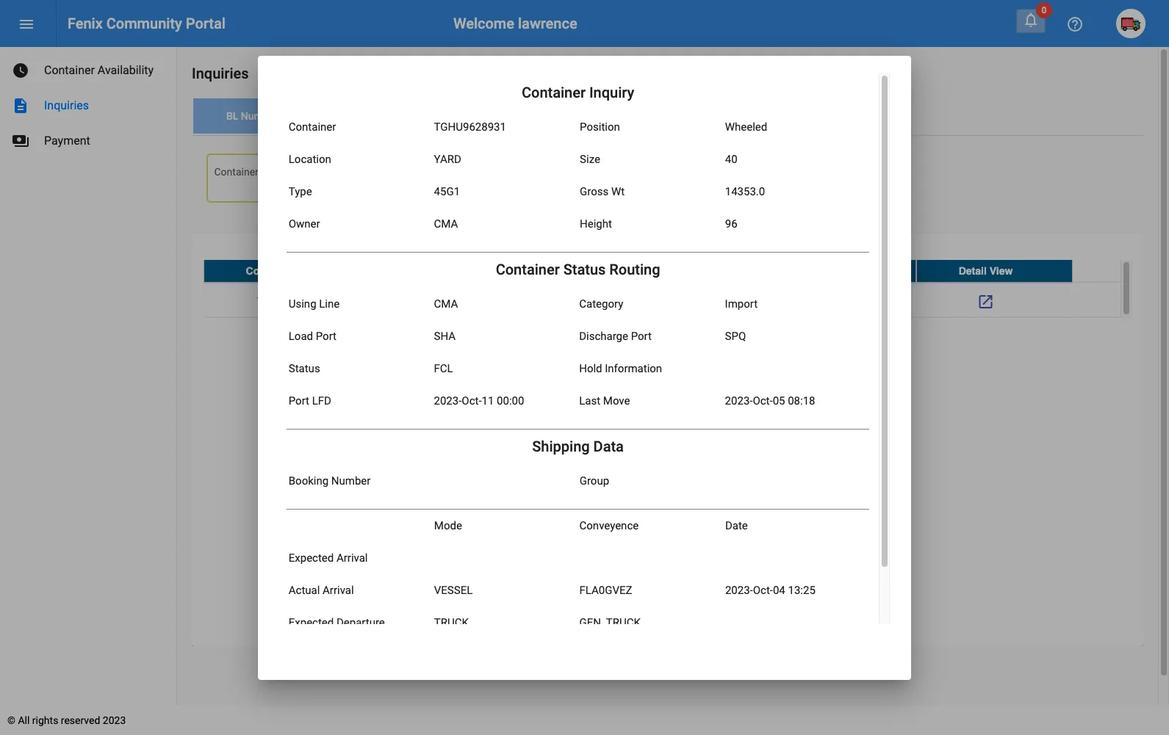 Task type: locate. For each thing, give the bounding box(es) containing it.
container
[[44, 63, 95, 77], [522, 83, 586, 101], [471, 110, 516, 122], [289, 120, 336, 133], [496, 261, 560, 278], [246, 265, 294, 277]]

no color image inside notifications_none popup button
[[1023, 11, 1040, 29]]

cma down line op
[[558, 295, 580, 307]]

2023-oct-05 08:18
[[725, 394, 816, 408]]

1 column header from the left
[[360, 260, 499, 282]]

payment
[[44, 134, 90, 148]]

0 vertical spatial number
[[241, 110, 278, 122]]

2023- left 04
[[725, 584, 753, 597]]

0 vertical spatial no color image
[[18, 16, 35, 33]]

0 horizontal spatial tghu9628931
[[257, 295, 325, 307]]

height
[[580, 217, 612, 230]]

no color image
[[1023, 11, 1040, 29], [1067, 16, 1084, 33], [12, 62, 29, 79], [12, 132, 29, 150]]

bl number
[[226, 110, 278, 122]]

oct- left 13:25
[[753, 584, 773, 597]]

truck
[[434, 616, 469, 630]]

last move
[[579, 394, 630, 408]]

fla0gvez
[[580, 584, 633, 597]]

0 vertical spatial tghu9628931
[[434, 120, 506, 133]]

no color image inside open_in_new button
[[977, 293, 995, 311]]

1 vertical spatial tghu9628931
[[257, 295, 325, 307]]

cma for height
[[434, 217, 458, 230]]

no color image right notifications_none popup button at top right
[[1067, 16, 1084, 33]]

status
[[564, 261, 606, 278], [289, 362, 320, 375]]

line op column header
[[499, 260, 638, 282]]

0 vertical spatial expected
[[289, 552, 334, 565]]

2023-
[[434, 394, 462, 408], [725, 394, 753, 408], [725, 584, 753, 597]]

mode
[[434, 519, 462, 533]]

tghu9628931
[[434, 120, 506, 133], [257, 295, 325, 307]]

row containing container number
[[204, 260, 1121, 283]]

04
[[773, 584, 786, 597]]

11
[[482, 394, 494, 408]]

00:00
[[497, 394, 524, 408]]

line left op
[[550, 265, 571, 277]]

discharge port
[[579, 330, 652, 343]]

booking
[[289, 474, 329, 488]]

2 vertical spatial no color image
[[977, 293, 995, 311]]

no color image inside help_outline popup button
[[1067, 16, 1084, 33]]

no color image containing notifications_none
[[1023, 11, 1040, 29]]

rights
[[32, 715, 58, 727]]

view
[[990, 265, 1013, 277]]

number up using line
[[297, 265, 336, 277]]

1 vertical spatial arrival
[[323, 584, 354, 597]]

status up category
[[564, 261, 606, 278]]

port up information at the right
[[631, 330, 652, 343]]

number right booking
[[331, 474, 371, 488]]

arrival up actual arrival
[[337, 552, 368, 565]]

2 column header from the left
[[638, 260, 778, 282]]

no color image up description
[[12, 62, 29, 79]]

1 horizontal spatial line
[[550, 265, 571, 277]]

group
[[580, 474, 609, 488]]

0 horizontal spatial status
[[289, 362, 320, 375]]

no color image down watch_later
[[12, 97, 29, 115]]

no color image up watch_later
[[18, 16, 35, 33]]

watch_later
[[12, 62, 29, 79]]

1 vertical spatial number
[[297, 265, 336, 277]]

category
[[579, 297, 624, 311]]

date
[[725, 519, 748, 533]]

wheeled
[[725, 120, 768, 133]]

booking number tab panel
[[192, 136, 1144, 647]]

open_in_new
[[977, 293, 995, 311]]

cma up sha
[[434, 297, 458, 311]]

0 vertical spatial line
[[550, 265, 571, 277]]

no color image
[[18, 16, 35, 33], [12, 97, 29, 115], [977, 293, 995, 311]]

fenix
[[68, 15, 103, 32]]

inquiries
[[192, 65, 249, 82], [44, 99, 89, 112]]

reserved
[[61, 715, 100, 727]]

None text field
[[214, 168, 347, 194]]

no color image containing menu
[[18, 16, 35, 33]]

tghu9628931 down container number
[[257, 295, 325, 307]]

size
[[580, 153, 600, 166]]

expected
[[289, 552, 334, 565], [289, 616, 334, 630]]

notifications_none
[[1023, 11, 1040, 29]]

1 horizontal spatial inquiries
[[192, 65, 249, 82]]

number inside column header
[[297, 265, 336, 277]]

no color image down description
[[12, 132, 29, 150]]

owner
[[289, 217, 320, 230]]

number for booking number
[[331, 474, 371, 488]]

2 vertical spatial number
[[331, 474, 371, 488]]

column header
[[360, 260, 499, 282], [638, 260, 778, 282], [778, 260, 917, 282]]

2 horizontal spatial port
[[631, 330, 652, 343]]

arrival for actual arrival
[[323, 584, 354, 597]]

row inside open_in_new grid
[[204, 260, 1121, 283]]

expected departure
[[289, 616, 385, 630]]

no color image containing open_in_new
[[977, 293, 995, 311]]

cma down 45g1
[[434, 217, 458, 230]]

1 vertical spatial status
[[289, 362, 320, 375]]

import inside open_in_new 'row'
[[415, 295, 445, 307]]

0 horizontal spatial import
[[415, 295, 445, 307]]

status down load
[[289, 362, 320, 375]]

gen_truck
[[580, 616, 641, 630]]

oct- left 00:00
[[462, 394, 482, 408]]

no color image inside menu button
[[18, 16, 35, 33]]

conveyence
[[580, 519, 639, 533]]

container for container inquiry
[[522, 83, 586, 101]]

3 column header from the left
[[778, 260, 917, 282]]

no color image containing description
[[12, 97, 29, 115]]

cell
[[638, 283, 778, 320], [778, 283, 917, 320]]

data
[[594, 438, 624, 455]]

container inside container number column header
[[246, 265, 294, 277]]

availability
[[98, 63, 154, 77]]

information
[[605, 362, 662, 375]]

expected down the actual
[[289, 616, 334, 630]]

©
[[7, 715, 15, 727]]

1 cell from the left
[[638, 283, 778, 320]]

all
[[18, 715, 30, 727]]

1 horizontal spatial status
[[564, 261, 606, 278]]

cma inside open_in_new 'row'
[[558, 295, 580, 307]]

number right bl
[[241, 110, 278, 122]]

no color image left help_outline popup button
[[1023, 11, 1040, 29]]

port right load
[[316, 330, 337, 343]]

0 vertical spatial inquiries
[[192, 65, 249, 82]]

shipping
[[532, 438, 590, 455]]

number for container number
[[297, 265, 336, 277]]

2023- down fcl at the left
[[434, 394, 462, 408]]

1 vertical spatial no color image
[[12, 97, 29, 115]]

1 horizontal spatial port
[[316, 330, 337, 343]]

no color image for open_in_new button
[[977, 293, 995, 311]]

routing
[[610, 261, 660, 278]]

lfd
[[312, 394, 331, 408]]

row
[[204, 260, 1121, 283]]

1 expected from the top
[[289, 552, 334, 565]]

container number
[[246, 265, 336, 277]]

1 vertical spatial line
[[319, 297, 340, 311]]

inquiries up bl
[[192, 65, 249, 82]]

type
[[289, 185, 312, 198]]

menu button
[[12, 9, 41, 38]]

inquiries up payment
[[44, 99, 89, 112]]

2 expected from the top
[[289, 616, 334, 630]]

gross wt
[[580, 185, 625, 198]]

port lfd
[[289, 394, 331, 408]]

2 cell from the left
[[778, 283, 917, 320]]

detail
[[959, 265, 987, 277]]

spq
[[725, 330, 746, 343]]

line right "using"
[[319, 297, 340, 311]]

import
[[415, 295, 445, 307], [725, 297, 758, 311]]

1 horizontal spatial tghu9628931
[[434, 120, 506, 133]]

expected for expected arrival
[[289, 552, 334, 565]]

vessel
[[434, 584, 473, 597]]

oct- left 08:18
[[753, 394, 773, 408]]

1 vertical spatial inquiries
[[44, 99, 89, 112]]

wt
[[612, 185, 625, 198]]

arrival
[[337, 552, 368, 565], [323, 584, 354, 597]]

0 vertical spatial arrival
[[337, 552, 368, 565]]

navigation containing watch_later
[[0, 47, 176, 159]]

no color image down the 'detail view'
[[977, 293, 995, 311]]

help_outline button
[[1061, 9, 1090, 38]]

container status routing
[[496, 261, 660, 278]]

import up sha
[[415, 295, 445, 307]]

port left lfd
[[289, 394, 309, 408]]

tghu9628931 inside open_in_new 'row'
[[257, 295, 325, 307]]

2023
[[103, 715, 126, 727]]

0 vertical spatial status
[[564, 261, 606, 278]]

2023- left 05
[[725, 394, 753, 408]]

import up spq
[[725, 297, 758, 311]]

load
[[289, 330, 313, 343]]

port for load port
[[316, 330, 337, 343]]

navigation
[[0, 47, 176, 159]]

tghu9628931 up yard
[[434, 120, 506, 133]]

cma
[[434, 217, 458, 230], [558, 295, 580, 307], [434, 297, 458, 311]]

no color image containing help_outline
[[1067, 16, 1084, 33]]

expected up the actual
[[289, 552, 334, 565]]

1 vertical spatial expected
[[289, 616, 334, 630]]

fenix community portal
[[68, 15, 226, 32]]

arrival up expected departure
[[323, 584, 354, 597]]

line inside column header
[[550, 265, 571, 277]]

expected for expected departure
[[289, 616, 334, 630]]



Task type: vqa. For each thing, say whether or not it's contained in the screenshot.


Task type: describe. For each thing, give the bounding box(es) containing it.
05
[[773, 394, 785, 408]]

oct- for 11
[[462, 394, 482, 408]]

container for container availability
[[44, 63, 95, 77]]

40
[[725, 153, 738, 166]]

notifications_none button
[[1017, 9, 1046, 33]]

move
[[603, 394, 630, 408]]

using
[[289, 297, 316, 311]]

container inquiry
[[522, 83, 635, 101]]

96
[[725, 217, 738, 230]]

© all rights reserved 2023
[[7, 715, 126, 727]]

no color image for menu button
[[18, 16, 35, 33]]

port for discharge port
[[631, 330, 652, 343]]

no color image containing watch_later
[[12, 62, 29, 79]]

hold information
[[579, 362, 662, 375]]

gross
[[580, 185, 609, 198]]

2023- for 2023-oct-11 00:00
[[434, 394, 462, 408]]

community
[[106, 15, 182, 32]]

container availability
[[44, 63, 154, 77]]

actual
[[289, 584, 320, 597]]

cma for category
[[434, 297, 458, 311]]

14353.0
[[725, 185, 765, 198]]

detail view column header
[[917, 260, 1073, 282]]

welcome
[[453, 15, 515, 32]]

number for bl number
[[241, 110, 278, 122]]

load port
[[289, 330, 337, 343]]

open_in_new grid
[[204, 260, 1132, 320]]

2023- for 2023-oct-05 08:18
[[725, 394, 753, 408]]

portal
[[186, 15, 226, 32]]

0 horizontal spatial port
[[289, 394, 309, 408]]

description
[[12, 97, 29, 115]]

welcome lawrence
[[453, 15, 578, 32]]

inquiry
[[589, 83, 635, 101]]

lawrence
[[518, 15, 578, 32]]

sha
[[434, 330, 456, 343]]

departure
[[337, 616, 385, 630]]

yard
[[434, 153, 461, 166]]

actual arrival
[[289, 584, 354, 597]]

location
[[289, 153, 331, 166]]

no color image containing payments
[[12, 132, 29, 150]]

shipping data
[[532, 438, 624, 455]]

menu
[[18, 16, 35, 33]]

container for container number
[[246, 265, 294, 277]]

0 horizontal spatial inquiries
[[44, 99, 89, 112]]

bl
[[226, 110, 238, 122]]

help_outline
[[1067, 16, 1084, 33]]

13:25
[[788, 584, 816, 597]]

container number column header
[[204, 260, 360, 282]]

op
[[574, 265, 588, 277]]

using line
[[289, 297, 340, 311]]

open_in_new row
[[204, 283, 1121, 320]]

position
[[580, 120, 620, 133]]

1 horizontal spatial import
[[725, 297, 758, 311]]

container for container status routing
[[496, 261, 560, 278]]

2023- for 2023-oct-04 13:25
[[725, 584, 753, 597]]

booking number
[[289, 474, 371, 488]]

2023-oct-11 00:00
[[434, 394, 524, 408]]

arrival for expected arrival
[[337, 552, 368, 565]]

hold
[[579, 362, 602, 375]]

08:18
[[788, 394, 816, 408]]

oct- for 04
[[753, 584, 773, 597]]

fcl
[[434, 362, 453, 375]]

2023-oct-04 13:25
[[725, 584, 816, 597]]

open_in_new button
[[971, 287, 1001, 316]]

detail view
[[959, 265, 1013, 277]]

line op
[[550, 265, 588, 277]]

expected arrival
[[289, 552, 368, 565]]

payments
[[12, 132, 29, 150]]

discharge
[[579, 330, 628, 343]]

45g1
[[434, 185, 460, 198]]

last
[[579, 394, 601, 408]]

0 horizontal spatial line
[[319, 297, 340, 311]]

bl number tab panel
[[192, 136, 1144, 647]]

oct- for 05
[[753, 394, 773, 408]]



